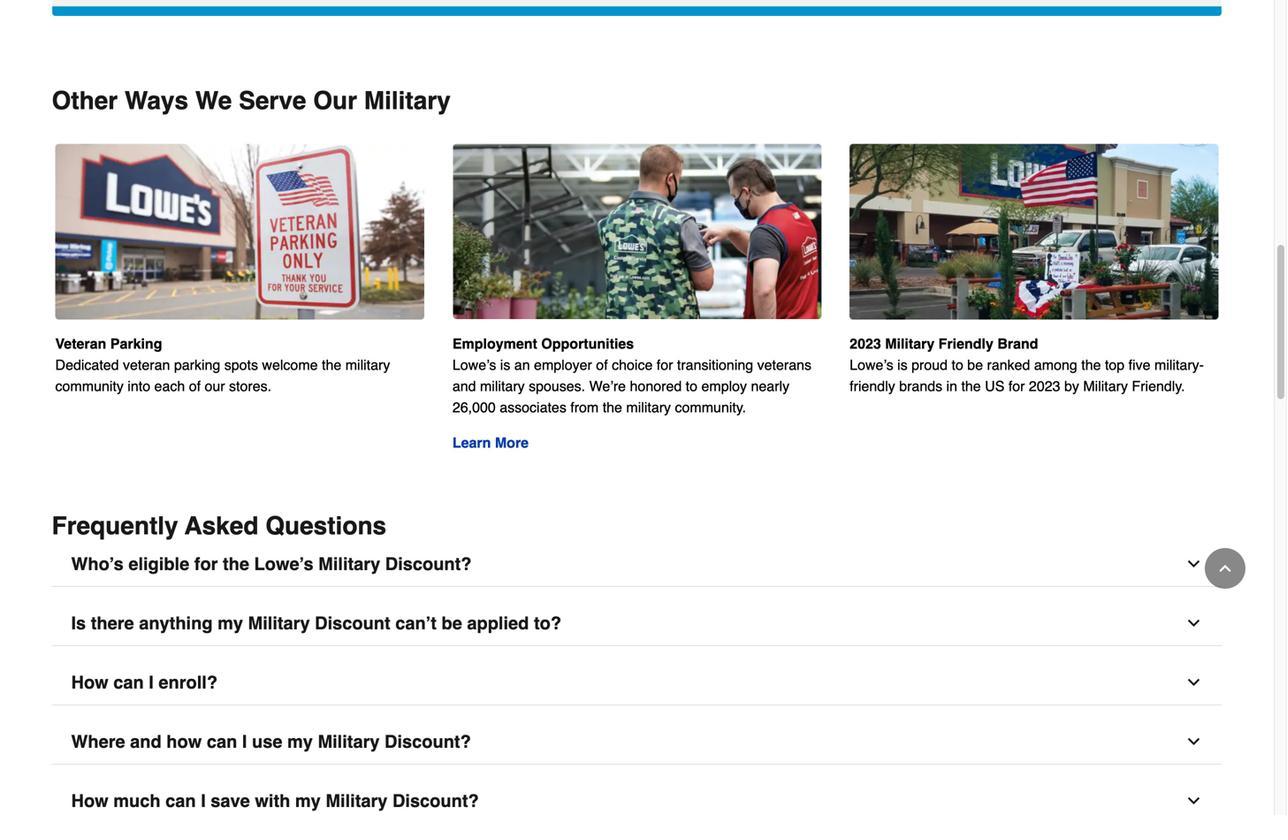 Task type: vqa. For each thing, say whether or not it's contained in the screenshot.
the bottom bathroom
no



Task type: describe. For each thing, give the bounding box(es) containing it.
a parking space decorated for memorial day with an american flag, flowers and a banner. image
[[850, 143, 1219, 319]]

with
[[255, 791, 290, 811]]

from
[[571, 399, 599, 415]]

brands
[[899, 378, 943, 395]]

where
[[71, 732, 125, 752]]

among
[[1034, 357, 1078, 373]]

we're
[[589, 378, 626, 394]]

veteran
[[55, 336, 106, 352]]

parking
[[110, 336, 162, 352]]

our
[[313, 86, 357, 115]]

discount? for how much can i save with my military discount?
[[393, 791, 479, 811]]

we
[[195, 86, 232, 115]]

proud
[[912, 357, 948, 373]]

of inside the employment opportunities lowe's is an employer of choice for transitioning veterans and military spouses. we're honored to employ nearly 26,000 associates from the military community.
[[596, 357, 608, 373]]

can't
[[395, 613, 437, 633]]

employ
[[702, 378, 747, 394]]

serve
[[239, 86, 306, 115]]

veterans
[[757, 357, 812, 373]]

other ways we serve our military
[[52, 86, 451, 115]]

and inside the employment opportunities lowe's is an employer of choice for transitioning veterans and military spouses. we're honored to employ nearly 26,000 associates from the military community.
[[453, 378, 476, 394]]

to?
[[534, 613, 561, 633]]

chevron down image for how can i enroll?
[[1185, 674, 1203, 691]]

military right the our
[[364, 86, 451, 115]]

2023 military friendly brand lowe's is proud to be ranked among the top five military- friendly brands in the us for 2023 by military friendly.
[[850, 336, 1204, 395]]

military inside button
[[318, 732, 380, 752]]

to inside the employment opportunities lowe's is an employer of choice for transitioning veterans and military spouses. we're honored to employ nearly 26,000 associates from the military community.
[[686, 378, 698, 394]]

a veteran only parking sign outside a lowe's store. image
[[55, 143, 424, 319]]

chevron down image inside who's eligible for the lowe's military discount? button
[[1185, 555, 1203, 573]]

discount
[[315, 613, 391, 633]]

26,000
[[453, 399, 496, 415]]

five
[[1129, 357, 1151, 373]]

the left "top"
[[1082, 357, 1101, 373]]

who's eligible for the lowe's military discount? button
[[52, 542, 1222, 587]]

friendly.
[[1132, 378, 1185, 395]]

military right with
[[326, 791, 388, 811]]

lowe's for who's eligible for the lowe's military discount?
[[254, 554, 314, 574]]

where and how can i use my military discount? button
[[52, 720, 1222, 765]]

my for with
[[295, 791, 321, 811]]

the inside the employment opportunities lowe's is an employer of choice for transitioning veterans and military spouses. we're honored to employ nearly 26,000 associates from the military community.
[[603, 399, 622, 415]]

friendly
[[939, 336, 994, 352]]

asked
[[185, 512, 259, 540]]

to inside 2023 military friendly brand lowe's is proud to be ranked among the top five military- friendly brands in the us for 2023 by military friendly.
[[952, 357, 964, 373]]

my inside "button"
[[218, 613, 243, 633]]

more
[[495, 434, 529, 451]]

learn more link
[[453, 434, 529, 451]]

honored
[[630, 378, 682, 394]]

chevron down image for where and how can i use my military discount?
[[1185, 733, 1203, 751]]

ways
[[125, 86, 188, 115]]

how much can i save with my military discount?
[[71, 791, 479, 811]]

for inside button
[[194, 554, 218, 574]]

military inside veteran parking dedicated veteran parking spots welcome the military community into each of our stores.
[[345, 357, 390, 373]]

an
[[514, 357, 530, 373]]

is inside the employment opportunities lowe's is an employer of choice for transitioning veterans and military spouses. we're honored to employ nearly 26,000 associates from the military community.
[[500, 357, 510, 373]]

friendly
[[850, 378, 895, 395]]

for inside 2023 military friendly brand lowe's is proud to be ranked among the top five military- friendly brands in the us for 2023 by military friendly.
[[1009, 378, 1025, 395]]

how can i enroll? button
[[52, 660, 1222, 705]]

is there anything my military discount can't be applied to? button
[[52, 601, 1222, 646]]

into
[[128, 378, 150, 395]]

my for use
[[287, 732, 313, 752]]

enroll?
[[159, 672, 218, 693]]

lowe's for 2023 military friendly brand lowe's is proud to be ranked among the top five military- friendly brands in the us for 2023 by military friendly.
[[850, 357, 894, 373]]

is inside 2023 military friendly brand lowe's is proud to be ranked among the top five military- friendly brands in the us for 2023 by military friendly.
[[898, 357, 908, 373]]

spots
[[224, 357, 258, 373]]

the inside button
[[223, 554, 249, 574]]

be inside "button"
[[442, 613, 462, 633]]



Task type: locate. For each thing, give the bounding box(es) containing it.
1 horizontal spatial can
[[165, 791, 196, 811]]

chevron down image inside how much can i save with my military discount? button
[[1185, 792, 1203, 810]]

for down "frequently asked questions"
[[194, 554, 218, 574]]

2 vertical spatial for
[[194, 554, 218, 574]]

in
[[947, 378, 958, 395]]

0 vertical spatial military
[[345, 357, 390, 373]]

the inside veteran parking dedicated veteran parking spots welcome the military community into each of our stores.
[[322, 357, 342, 373]]

employer
[[534, 357, 592, 373]]

our
[[205, 378, 225, 395]]

eligible
[[128, 554, 189, 574]]

who's eligible for the lowe's military discount?
[[71, 554, 472, 574]]

each
[[154, 378, 185, 395]]

stores.
[[229, 378, 271, 395]]

us
[[985, 378, 1005, 395]]

questions
[[265, 512, 386, 540]]

2 chevron down image from the top
[[1185, 733, 1203, 751]]

2 horizontal spatial for
[[1009, 378, 1025, 395]]

parking
[[174, 357, 220, 373]]

1 horizontal spatial for
[[657, 357, 673, 373]]

and left how
[[130, 732, 162, 752]]

1 vertical spatial 2023
[[1029, 378, 1061, 395]]

veteran
[[123, 357, 170, 373]]

2 horizontal spatial can
[[207, 732, 237, 752]]

community
[[55, 378, 124, 395]]

my inside button
[[287, 732, 313, 752]]

i left enroll?
[[149, 672, 154, 693]]

is there anything my military discount can't be applied to?
[[71, 613, 561, 633]]

how inside button
[[71, 791, 109, 811]]

the
[[322, 357, 342, 373], [1082, 357, 1101, 373], [961, 378, 981, 395], [603, 399, 622, 415], [223, 554, 249, 574]]

military-
[[1155, 357, 1204, 373]]

1 horizontal spatial military
[[480, 378, 525, 394]]

for up honored
[[657, 357, 673, 373]]

1 vertical spatial and
[[130, 732, 162, 752]]

0 horizontal spatial to
[[686, 378, 698, 394]]

military inside "button"
[[248, 613, 310, 633]]

frequently
[[52, 512, 178, 540]]

1 vertical spatial military
[[480, 378, 525, 394]]

military down questions
[[318, 554, 380, 574]]

military up proud
[[885, 336, 935, 352]]

how for how can i enroll?
[[71, 672, 109, 693]]

i inside button
[[201, 791, 206, 811]]

1 vertical spatial for
[[1009, 378, 1025, 395]]

2 vertical spatial my
[[295, 791, 321, 811]]

2 horizontal spatial i
[[242, 732, 247, 752]]

my
[[218, 613, 243, 633], [287, 732, 313, 752], [295, 791, 321, 811]]

1 chevron down image from the top
[[1185, 555, 1203, 573]]

lowe's up "friendly"
[[850, 357, 894, 373]]

0 horizontal spatial lowe's
[[254, 554, 314, 574]]

2 horizontal spatial military
[[626, 399, 671, 415]]

0 vertical spatial chevron down image
[[1185, 555, 1203, 573]]

associates
[[500, 399, 567, 415]]

2023 down among on the top right of page
[[1029, 378, 1061, 395]]

military
[[364, 86, 451, 115], [885, 336, 935, 352], [1083, 378, 1128, 395], [318, 554, 380, 574], [248, 613, 310, 633], [318, 732, 380, 752], [326, 791, 388, 811]]

there
[[91, 613, 134, 633]]

lowe's inside the employment opportunities lowe's is an employer of choice for transitioning veterans and military spouses. we're honored to employ nearly 26,000 associates from the military community.
[[453, 357, 496, 373]]

by
[[1065, 378, 1079, 395]]

0 horizontal spatial can
[[113, 672, 144, 693]]

be down friendly
[[968, 357, 983, 373]]

military down who's eligible for the lowe's military discount?
[[248, 613, 310, 633]]

other
[[52, 86, 118, 115]]

1 vertical spatial i
[[242, 732, 247, 752]]

0 horizontal spatial for
[[194, 554, 218, 574]]

my right with
[[295, 791, 321, 811]]

dedicated
[[55, 357, 119, 373]]

1 horizontal spatial i
[[201, 791, 206, 811]]

military down an
[[480, 378, 525, 394]]

how inside button
[[71, 672, 109, 693]]

2 vertical spatial chevron down image
[[1185, 792, 1203, 810]]

opportunities
[[541, 335, 634, 352]]

0 horizontal spatial i
[[149, 672, 154, 693]]

1 horizontal spatial is
[[898, 357, 908, 373]]

chevron down image inside how can i enroll? button
[[1185, 674, 1203, 691]]

0 vertical spatial my
[[218, 613, 243, 633]]

chevron up image
[[1217, 560, 1234, 577]]

military down honored
[[626, 399, 671, 415]]

lowe's inside button
[[254, 554, 314, 574]]

discount?
[[385, 554, 472, 574], [385, 732, 471, 752], [393, 791, 479, 811]]

ranked
[[987, 357, 1030, 373]]

of
[[596, 357, 608, 373], [189, 378, 201, 395]]

how can i enroll?
[[71, 672, 218, 693]]

lowe's inside 2023 military friendly brand lowe's is proud to be ranked among the top five military- friendly brands in the us for 2023 by military friendly.
[[850, 357, 894, 373]]

lowe's down the 'employment'
[[453, 357, 496, 373]]

0 vertical spatial be
[[968, 357, 983, 373]]

can
[[113, 672, 144, 693], [207, 732, 237, 752], [165, 791, 196, 811]]

and up "26,000"
[[453, 378, 476, 394]]

to up in
[[952, 357, 964, 373]]

to
[[952, 357, 964, 373], [686, 378, 698, 394]]

0 vertical spatial discount?
[[385, 554, 472, 574]]

of up we're
[[596, 357, 608, 373]]

is left proud
[[898, 357, 908, 373]]

0 vertical spatial 2023
[[850, 336, 881, 352]]

0 horizontal spatial of
[[189, 378, 201, 395]]

chevron down image
[[1185, 674, 1203, 691], [1185, 733, 1203, 751]]

of inside veteran parking dedicated veteran parking spots welcome the military community into each of our stores.
[[189, 378, 201, 395]]

chevron down image for discount?
[[1185, 792, 1203, 810]]

top
[[1105, 357, 1125, 373]]

learn more
[[453, 434, 529, 451]]

1 horizontal spatial 2023
[[1029, 378, 1061, 395]]

how
[[71, 672, 109, 693], [71, 791, 109, 811]]

military right use
[[318, 732, 380, 752]]

1 vertical spatial how
[[71, 791, 109, 811]]

1 how from the top
[[71, 672, 109, 693]]

choice
[[612, 357, 653, 373]]

1 vertical spatial of
[[189, 378, 201, 395]]

military
[[345, 357, 390, 373], [480, 378, 525, 394], [626, 399, 671, 415]]

0 horizontal spatial 2023
[[850, 336, 881, 352]]

how much can i save with my military discount? button
[[52, 779, 1222, 815]]

the right welcome
[[322, 357, 342, 373]]

discount? for where and how can i use my military discount?
[[385, 732, 471, 752]]

2 horizontal spatial lowe's
[[850, 357, 894, 373]]

transitioning
[[677, 357, 753, 373]]

1 vertical spatial discount?
[[385, 732, 471, 752]]

2 vertical spatial i
[[201, 791, 206, 811]]

is
[[500, 357, 510, 373], [898, 357, 908, 373]]

0 horizontal spatial be
[[442, 613, 462, 633]]

lowe's
[[453, 357, 496, 373], [850, 357, 894, 373], [254, 554, 314, 574]]

can right much
[[165, 791, 196, 811]]

how
[[166, 732, 202, 752]]

brand
[[998, 336, 1039, 352]]

the right in
[[961, 378, 981, 395]]

use
[[252, 732, 282, 752]]

1 horizontal spatial of
[[596, 357, 608, 373]]

1 vertical spatial chevron down image
[[1185, 733, 1203, 751]]

2 is from the left
[[898, 357, 908, 373]]

is
[[71, 613, 86, 633]]

be right can't
[[442, 613, 462, 633]]

my inside button
[[295, 791, 321, 811]]

0 vertical spatial to
[[952, 357, 964, 373]]

can right how
[[207, 732, 237, 752]]

chevron down image for applied
[[1185, 614, 1203, 632]]

0 vertical spatial for
[[657, 357, 673, 373]]

veteran parking dedicated veteran parking spots welcome the military community into each of our stores.
[[55, 336, 390, 395]]

for inside the employment opportunities lowe's is an employer of choice for transitioning veterans and military spouses. we're honored to employ nearly 26,000 associates from the military community.
[[657, 357, 673, 373]]

to up community.
[[686, 378, 698, 394]]

1 vertical spatial my
[[287, 732, 313, 752]]

anything
[[139, 613, 213, 633]]

save
[[211, 791, 250, 811]]

0 vertical spatial i
[[149, 672, 154, 693]]

for right us
[[1009, 378, 1025, 395]]

employment
[[453, 335, 537, 352]]

1 horizontal spatial to
[[952, 357, 964, 373]]

of left our
[[189, 378, 201, 395]]

welcome
[[262, 357, 318, 373]]

how for how much can i save with my military discount?
[[71, 791, 109, 811]]

1 horizontal spatial and
[[453, 378, 476, 394]]

the down we're
[[603, 399, 622, 415]]

my right use
[[287, 732, 313, 752]]

employment opportunities lowe's is an employer of choice for transitioning veterans and military spouses. we're honored to employ nearly 26,000 associates from the military community.
[[453, 335, 812, 415]]

how up where
[[71, 672, 109, 693]]

much
[[113, 791, 161, 811]]

2 vertical spatial military
[[626, 399, 671, 415]]

the down the asked
[[223, 554, 249, 574]]

learn
[[453, 434, 491, 451]]

can left enroll?
[[113, 672, 144, 693]]

my right anything
[[218, 613, 243, 633]]

0 horizontal spatial is
[[500, 357, 510, 373]]

2 chevron down image from the top
[[1185, 614, 1203, 632]]

0 vertical spatial chevron down image
[[1185, 674, 1203, 691]]

2023 up "friendly"
[[850, 336, 881, 352]]

1 vertical spatial to
[[686, 378, 698, 394]]

community.
[[675, 399, 746, 415]]

0 horizontal spatial military
[[345, 357, 390, 373]]

i
[[149, 672, 154, 693], [242, 732, 247, 752], [201, 791, 206, 811]]

nearly
[[751, 378, 790, 394]]

is left an
[[500, 357, 510, 373]]

military right welcome
[[345, 357, 390, 373]]

for
[[657, 357, 673, 373], [1009, 378, 1025, 395], [194, 554, 218, 574]]

i left use
[[242, 732, 247, 752]]

2023
[[850, 336, 881, 352], [1029, 378, 1061, 395]]

chevron down image inside the is there anything my military discount can't be applied to? "button"
[[1185, 614, 1203, 632]]

1 horizontal spatial lowe's
[[453, 357, 496, 373]]

i left save
[[201, 791, 206, 811]]

spouses.
[[529, 378, 585, 394]]

discount? inside button
[[385, 732, 471, 752]]

who's
[[71, 554, 124, 574]]

and inside button
[[130, 732, 162, 752]]

1 vertical spatial chevron down image
[[1185, 614, 1203, 632]]

chevron down image inside where and how can i use my military discount? button
[[1185, 733, 1203, 751]]

1 is from the left
[[500, 357, 510, 373]]

1 chevron down image from the top
[[1185, 674, 1203, 691]]

scroll to top element
[[1205, 548, 1246, 589]]

can inside button
[[165, 791, 196, 811]]

3 chevron down image from the top
[[1185, 792, 1203, 810]]

1 vertical spatial be
[[442, 613, 462, 633]]

0 vertical spatial and
[[453, 378, 476, 394]]

be inside 2023 military friendly brand lowe's is proud to be ranked among the top five military- friendly brands in the us for 2023 by military friendly.
[[968, 357, 983, 373]]

2 vertical spatial discount?
[[393, 791, 479, 811]]

0 vertical spatial how
[[71, 672, 109, 693]]

military down "top"
[[1083, 378, 1128, 395]]

how left much
[[71, 791, 109, 811]]

0 vertical spatial can
[[113, 672, 144, 693]]

2 how from the top
[[71, 791, 109, 811]]

where and how can i use my military discount?
[[71, 732, 471, 752]]

help us celebrate our us veteran business partners. image
[[52, 0, 1222, 16]]

frequently asked questions
[[52, 512, 386, 540]]

1 horizontal spatial be
[[968, 357, 983, 373]]

2 vertical spatial can
[[165, 791, 196, 811]]

chevron down image
[[1185, 555, 1203, 573], [1185, 614, 1203, 632], [1185, 792, 1203, 810]]

applied
[[467, 613, 529, 633]]

a lowe's associate in a camo vest talking with a lowe's red vest associate in the garden center. image
[[453, 143, 822, 319]]

lowe's down questions
[[254, 554, 314, 574]]

be
[[968, 357, 983, 373], [442, 613, 462, 633]]

1 vertical spatial can
[[207, 732, 237, 752]]

0 vertical spatial of
[[596, 357, 608, 373]]

0 horizontal spatial and
[[130, 732, 162, 752]]



